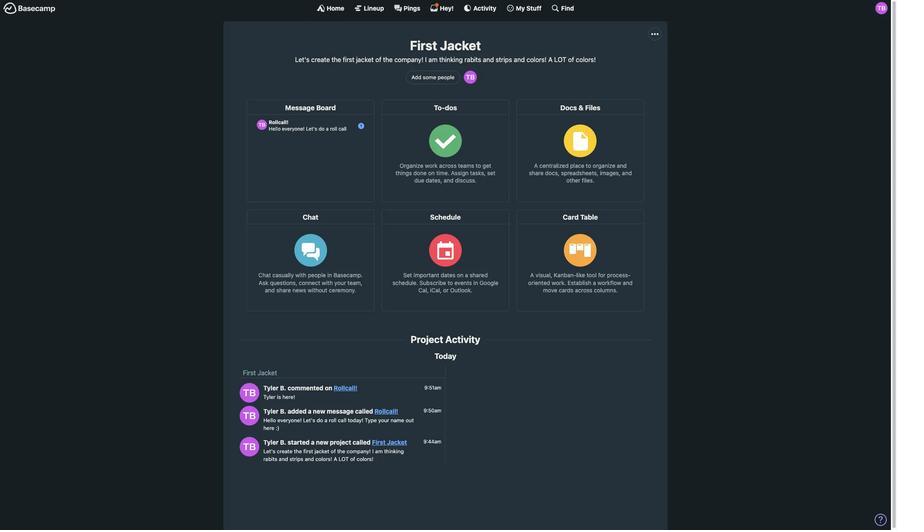 Task type: vqa. For each thing, say whether or not it's contained in the screenshot.
new
yes



Task type: locate. For each thing, give the bounding box(es) containing it.
1 horizontal spatial first
[[372, 439, 386, 446]]

tyler
[[263, 384, 279, 392], [263, 394, 276, 400], [263, 408, 279, 415], [263, 439, 279, 446]]

thinking
[[439, 56, 463, 63], [384, 448, 404, 454]]

0 vertical spatial rollcall!
[[334, 384, 358, 392]]

tyler b. commented on rollcall!
[[263, 384, 358, 392]]

i up some
[[425, 56, 427, 63]]

first jacket link down 'your'
[[372, 439, 407, 446]]

2 vertical spatial tyler black image
[[240, 406, 259, 426]]

0 vertical spatial a
[[308, 408, 312, 415]]

first inside first jacket let's create the first jacket of the company! i am thinking rabits and strips and colors! a lot of colors!
[[410, 38, 437, 53]]

1 horizontal spatial jacket
[[387, 439, 407, 446]]

new up do
[[313, 408, 325, 415]]

0 horizontal spatial company!
[[347, 448, 371, 454]]

lot inside first jacket let's create the first jacket of the company! i am thinking rabits and strips and colors! a lot of colors!
[[554, 56, 567, 63]]

create inside let's create the first jacket of the company! i am thinking rabits and strips and colors! a lot of colors!
[[277, 448, 293, 454]]

first jacket link up is
[[243, 369, 277, 377]]

new
[[313, 408, 325, 415], [316, 439, 328, 446]]

1 horizontal spatial rabits
[[465, 56, 481, 63]]

b. up tyler is here!
[[280, 384, 286, 392]]

i down "type"
[[372, 448, 374, 454]]

0 horizontal spatial jacket
[[315, 448, 329, 454]]

tyler down here
[[263, 439, 279, 446]]

0 horizontal spatial rollcall!
[[334, 384, 358, 392]]

1 horizontal spatial thinking
[[439, 56, 463, 63]]

0 horizontal spatial am
[[375, 448, 383, 454]]

new for project
[[316, 439, 328, 446]]

a
[[548, 56, 553, 63], [334, 456, 337, 462]]

a right started
[[311, 439, 315, 446]]

first jacket
[[243, 369, 277, 377]]

1 horizontal spatial company!
[[394, 56, 423, 63]]

called up "type"
[[355, 408, 373, 415]]

tyler black image inside main element
[[876, 2, 888, 14]]

0 vertical spatial tyler black image
[[464, 71, 477, 84]]

2 vertical spatial let's
[[263, 448, 275, 454]]

am
[[429, 56, 438, 63], [375, 448, 383, 454]]

colors!
[[527, 56, 547, 63], [576, 56, 596, 63], [315, 456, 332, 462], [357, 456, 373, 462]]

0 horizontal spatial strips
[[290, 456, 303, 462]]

a right "added" on the bottom of the page
[[308, 408, 312, 415]]

2 tyler from the top
[[263, 394, 276, 400]]

am up add some people
[[429, 56, 438, 63]]

0 vertical spatial rabits
[[465, 56, 481, 63]]

1 horizontal spatial rollcall!
[[375, 408, 398, 415]]

1 vertical spatial first
[[243, 369, 256, 377]]

0 vertical spatial i
[[425, 56, 427, 63]]

first
[[410, 38, 437, 53], [243, 369, 256, 377], [372, 439, 386, 446]]

today
[[435, 352, 457, 361]]

rabits inside let's create the first jacket of the company! i am thinking rabits and strips and colors! a lot of colors!
[[263, 456, 277, 462]]

home
[[327, 4, 344, 12]]

a
[[308, 408, 312, 415], [325, 417, 327, 423], [311, 439, 315, 446]]

1 vertical spatial tyler black image
[[240, 383, 259, 403]]

is
[[277, 394, 281, 400]]

tyler for tyler b. added a new message called rollcall!
[[263, 408, 279, 415]]

1 vertical spatial thinking
[[384, 448, 404, 454]]

a inside let's create the first jacket of the company! i am thinking rabits and strips and colors! a lot of colors!
[[334, 456, 337, 462]]

0 horizontal spatial lot
[[339, 456, 349, 462]]

1 vertical spatial new
[[316, 439, 328, 446]]

jacket inside first jacket let's create the first jacket of the company! i am thinking rabits and strips and colors! a lot of colors!
[[356, 56, 374, 63]]

1 vertical spatial called
[[353, 439, 371, 446]]

am inside first jacket let's create the first jacket of the company! i am thinking rabits and strips and colors! a lot of colors!
[[429, 56, 438, 63]]

i
[[425, 56, 427, 63], [372, 448, 374, 454]]

0 vertical spatial first jacket link
[[243, 369, 277, 377]]

company! inside first jacket let's create the first jacket of the company! i am thinking rabits and strips and colors! a lot of colors!
[[394, 56, 423, 63]]

rollcall! up 'your'
[[375, 408, 398, 415]]

1 horizontal spatial a
[[548, 56, 553, 63]]

2 vertical spatial a
[[311, 439, 315, 446]]

0 vertical spatial a
[[548, 56, 553, 63]]

1 horizontal spatial am
[[429, 56, 438, 63]]

let's inside hello everyone! let's do a roll call today! type your name out here :)
[[303, 417, 315, 423]]

rollcall!
[[334, 384, 358, 392], [375, 408, 398, 415]]

1 horizontal spatial tyler black image
[[876, 2, 888, 14]]

activity left my
[[473, 4, 496, 12]]

1 vertical spatial i
[[372, 448, 374, 454]]

first inside let's create the first jacket of the company! i am thinking rabits and strips and colors! a lot of colors!
[[303, 448, 313, 454]]

rollcall! link up 'your'
[[375, 408, 398, 415]]

tyler black image for tyler b. commented on rollcall!
[[240, 383, 259, 403]]

roll
[[329, 417, 337, 423]]

tyler black image left hello
[[240, 406, 259, 426]]

0 horizontal spatial first
[[243, 369, 256, 377]]

0 vertical spatial first
[[343, 56, 354, 63]]

2 vertical spatial b.
[[280, 439, 286, 446]]

rollcall! link for tyler b. commented on
[[334, 384, 358, 392]]

1 horizontal spatial i
[[425, 56, 427, 63]]

1 vertical spatial rabits
[[263, 456, 277, 462]]

1 horizontal spatial lot
[[554, 56, 567, 63]]

1 vertical spatial jacket
[[258, 369, 277, 377]]

jacket up is
[[258, 369, 277, 377]]

jacket down name
[[387, 439, 407, 446]]

0 vertical spatial rollcall! link
[[334, 384, 358, 392]]

1 vertical spatial lot
[[339, 456, 349, 462]]

first inside first jacket let's create the first jacket of the company! i am thinking rabits and strips and colors! a lot of colors!
[[343, 56, 354, 63]]

1 horizontal spatial jacket
[[356, 56, 374, 63]]

0 vertical spatial called
[[355, 408, 373, 415]]

tyler black image down first jacket
[[240, 383, 259, 403]]

a for added
[[308, 408, 312, 415]]

pings
[[404, 4, 420, 12]]

first for first jacket let's create the first jacket of the company! i am thinking rabits and strips and colors! a lot of colors!
[[410, 38, 437, 53]]

0 horizontal spatial rabits
[[263, 456, 277, 462]]

1 vertical spatial jacket
[[315, 448, 329, 454]]

1 horizontal spatial first
[[343, 56, 354, 63]]

0 horizontal spatial rollcall! link
[[334, 384, 358, 392]]

called for message
[[355, 408, 373, 415]]

0 vertical spatial first
[[410, 38, 437, 53]]

1 horizontal spatial strips
[[496, 56, 512, 63]]

company! down project
[[347, 448, 371, 454]]

1 vertical spatial tyler black image
[[240, 437, 259, 457]]

rollcall! right on
[[334, 384, 358, 392]]

tyler for tyler b. started a new project called first jacket
[[263, 439, 279, 446]]

jacket up people
[[440, 38, 481, 53]]

0 vertical spatial am
[[429, 56, 438, 63]]

rollcall! link right on
[[334, 384, 358, 392]]

tyler left is
[[263, 394, 276, 400]]

let's inside let's create the first jacket of the company! i am thinking rabits and strips and colors! a lot of colors!
[[263, 448, 275, 454]]

0 vertical spatial activity
[[473, 4, 496, 12]]

first jacket link
[[243, 369, 277, 377], [372, 439, 407, 446]]

b. for started
[[280, 439, 286, 446]]

find
[[561, 4, 574, 12]]

called right project
[[353, 439, 371, 446]]

0 horizontal spatial thinking
[[384, 448, 404, 454]]

thinking inside let's create the first jacket of the company! i am thinking rabits and strips and colors! a lot of colors!
[[384, 448, 404, 454]]

0 horizontal spatial first
[[303, 448, 313, 454]]

0 vertical spatial company!
[[394, 56, 423, 63]]

a right do
[[325, 417, 327, 423]]

today!
[[348, 417, 363, 423]]

of
[[375, 56, 381, 63], [568, 56, 574, 63], [331, 448, 336, 454], [350, 456, 355, 462]]

company! up add at the left top
[[394, 56, 423, 63]]

b.
[[280, 384, 286, 392], [280, 408, 286, 415], [280, 439, 286, 446]]

1 horizontal spatial first jacket link
[[372, 439, 407, 446]]

1 vertical spatial let's
[[303, 417, 315, 423]]

0 vertical spatial let's
[[295, 56, 310, 63]]

my stuff button
[[506, 4, 542, 12]]

0 horizontal spatial i
[[372, 448, 374, 454]]

0 vertical spatial create
[[311, 56, 330, 63]]

home link
[[317, 4, 344, 12]]

2 horizontal spatial jacket
[[440, 38, 481, 53]]

tyler up is
[[263, 384, 279, 392]]

new for message
[[313, 408, 325, 415]]

0 vertical spatial jacket
[[356, 56, 374, 63]]

commented
[[288, 384, 323, 392]]

activity up today
[[445, 334, 480, 345]]

3 b. from the top
[[280, 439, 286, 446]]

b. up everyone!
[[280, 408, 286, 415]]

first for first jacket
[[243, 369, 256, 377]]

name
[[391, 417, 404, 423]]

0 horizontal spatial jacket
[[258, 369, 277, 377]]

rabits
[[465, 56, 481, 63], [263, 456, 277, 462]]

jacket
[[440, 38, 481, 53], [258, 369, 277, 377], [387, 439, 407, 446]]

called
[[355, 408, 373, 415], [353, 439, 371, 446]]

1 vertical spatial first jacket link
[[372, 439, 407, 446]]

2 horizontal spatial first
[[410, 38, 437, 53]]

0 vertical spatial jacket
[[440, 38, 481, 53]]

some
[[423, 74, 436, 80]]

0 vertical spatial thinking
[[439, 56, 463, 63]]

1 vertical spatial first
[[303, 448, 313, 454]]

1 vertical spatial am
[[375, 448, 383, 454]]

0 horizontal spatial a
[[334, 456, 337, 462]]

added
[[288, 408, 307, 415]]

create
[[311, 56, 330, 63], [277, 448, 293, 454]]

thinking down name
[[384, 448, 404, 454]]

tyler black image
[[464, 71, 477, 84], [240, 383, 259, 403], [240, 406, 259, 426]]

i inside first jacket let's create the first jacket of the company! i am thinking rabits and strips and colors! a lot of colors!
[[425, 56, 427, 63]]

jacket inside let's create the first jacket of the company! i am thinking rabits and strips and colors! a lot of colors!
[[315, 448, 329, 454]]

tyler black image
[[876, 2, 888, 14], [240, 437, 259, 457]]

tyler black image right people
[[464, 71, 477, 84]]

and
[[483, 56, 494, 63], [514, 56, 525, 63], [279, 456, 288, 462], [305, 456, 314, 462]]

hello
[[263, 417, 276, 423]]

0 horizontal spatial create
[[277, 448, 293, 454]]

tyler up hello
[[263, 408, 279, 415]]

tyler b. added a new message called rollcall!
[[263, 408, 398, 415]]

2 b. from the top
[[280, 408, 286, 415]]

new up let's create the first jacket of the company! i am thinking rabits and strips and colors! a lot of colors!
[[316, 439, 328, 446]]

9:44am
[[424, 439, 441, 445]]

1 vertical spatial rollcall! link
[[375, 408, 398, 415]]

1 vertical spatial company!
[[347, 448, 371, 454]]

1 vertical spatial create
[[277, 448, 293, 454]]

0 vertical spatial b.
[[280, 384, 286, 392]]

1 vertical spatial a
[[334, 456, 337, 462]]

b. left started
[[280, 439, 286, 446]]

let's inside first jacket let's create the first jacket of the company! i am thinking rabits and strips and colors! a lot of colors!
[[295, 56, 310, 63]]

1 b. from the top
[[280, 384, 286, 392]]

the
[[332, 56, 341, 63], [383, 56, 393, 63], [294, 448, 302, 454], [337, 448, 345, 454]]

0 horizontal spatial first jacket link
[[243, 369, 277, 377]]

0 vertical spatial strips
[[496, 56, 512, 63]]

on
[[325, 384, 332, 392]]

1 vertical spatial strips
[[290, 456, 303, 462]]

rollcall! link
[[334, 384, 358, 392], [375, 408, 398, 415]]

hey! button
[[430, 3, 454, 12]]

i inside let's create the first jacket of the company! i am thinking rabits and strips and colors! a lot of colors!
[[372, 448, 374, 454]]

lot inside let's create the first jacket of the company! i am thinking rabits and strips and colors! a lot of colors!
[[339, 456, 349, 462]]

jacket inside first jacket let's create the first jacket of the company! i am thinking rabits and strips and colors! a lot of colors!
[[440, 38, 481, 53]]

company!
[[394, 56, 423, 63], [347, 448, 371, 454]]

0 vertical spatial lot
[[554, 56, 567, 63]]

project
[[330, 439, 351, 446]]

0 vertical spatial new
[[313, 408, 325, 415]]

1 horizontal spatial rollcall! link
[[375, 408, 398, 415]]

1 horizontal spatial create
[[311, 56, 330, 63]]

0 horizontal spatial tyler black image
[[240, 437, 259, 457]]

am down 'your'
[[375, 448, 383, 454]]

4 tyler from the top
[[263, 439, 279, 446]]

lot
[[554, 56, 567, 63], [339, 456, 349, 462]]

3 tyler from the top
[[263, 408, 279, 415]]

9:44am element
[[424, 439, 441, 445]]

1 vertical spatial b.
[[280, 408, 286, 415]]

let's
[[295, 56, 310, 63], [303, 417, 315, 423], [263, 448, 275, 454]]

strips
[[496, 56, 512, 63], [290, 456, 303, 462]]

activity
[[473, 4, 496, 12], [445, 334, 480, 345]]

0 vertical spatial tyler black image
[[876, 2, 888, 14]]

1 vertical spatial a
[[325, 417, 327, 423]]

first
[[343, 56, 354, 63], [303, 448, 313, 454]]

1 tyler from the top
[[263, 384, 279, 392]]

a inside first jacket let's create the first jacket of the company! i am thinking rabits and strips and colors! a lot of colors!
[[548, 56, 553, 63]]

am inside let's create the first jacket of the company! i am thinking rabits and strips and colors! a lot of colors!
[[375, 448, 383, 454]]

lineup
[[364, 4, 384, 12]]

a inside hello everyone! let's do a roll call today! type your name out here :)
[[325, 417, 327, 423]]

your
[[378, 417, 389, 423]]

tyler for tyler is here!
[[263, 394, 276, 400]]

jacket
[[356, 56, 374, 63], [315, 448, 329, 454]]

thinking up people
[[439, 56, 463, 63]]



Task type: describe. For each thing, give the bounding box(es) containing it.
message
[[327, 408, 354, 415]]

9:50am element
[[424, 408, 441, 414]]

hello everyone! let's do a roll call today! type your name out here :)
[[263, 417, 414, 431]]

project
[[411, 334, 443, 345]]

my
[[516, 4, 525, 12]]

tyler black image for tyler b. added a new message called rollcall!
[[240, 406, 259, 426]]

stuff
[[527, 4, 542, 12]]

2 vertical spatial jacket
[[387, 439, 407, 446]]

lineup link
[[354, 4, 384, 12]]

activity link
[[464, 4, 496, 12]]

jacket for first jacket
[[258, 369, 277, 377]]

find button
[[551, 4, 574, 12]]

here
[[263, 425, 274, 431]]

1 vertical spatial rollcall!
[[375, 408, 398, 415]]

main element
[[0, 0, 891, 16]]

:)
[[276, 425, 279, 431]]

company! inside let's create the first jacket of the company! i am thinking rabits and strips and colors! a lot of colors!
[[347, 448, 371, 454]]

jacket for first jacket let's create the first jacket of the company! i am thinking rabits and strips and colors! a lot of colors!
[[440, 38, 481, 53]]

tyler is here!
[[263, 394, 295, 400]]

activity inside main element
[[473, 4, 496, 12]]

let's for hello
[[303, 417, 315, 423]]

switch accounts image
[[3, 2, 56, 15]]

tyler b. started a new project called first jacket
[[263, 439, 407, 446]]

tyler for tyler b. commented on rollcall!
[[263, 384, 279, 392]]

let's for first
[[295, 56, 310, 63]]

b. for commented
[[280, 384, 286, 392]]

type
[[365, 417, 377, 423]]

call
[[338, 417, 346, 423]]

project activity
[[411, 334, 480, 345]]

rollcall! link for tyler b. added a new message called
[[375, 408, 398, 415]]

people
[[438, 74, 455, 80]]

everyone!
[[278, 417, 302, 423]]

started
[[288, 439, 310, 446]]

add
[[412, 74, 421, 80]]

create inside first jacket let's create the first jacket of the company! i am thinking rabits and strips and colors! a lot of colors!
[[311, 56, 330, 63]]

add some people
[[412, 74, 455, 80]]

hey!
[[440, 4, 454, 12]]

strips inside let's create the first jacket of the company! i am thinking rabits and strips and colors! a lot of colors!
[[290, 456, 303, 462]]

9:50am
[[424, 408, 441, 414]]

called for project
[[353, 439, 371, 446]]

strips inside first jacket let's create the first jacket of the company! i am thinking rabits and strips and colors! a lot of colors!
[[496, 56, 512, 63]]

let's create the first jacket of the company! i am thinking rabits and strips and colors! a lot of colors!
[[263, 448, 404, 462]]

my stuff
[[516, 4, 542, 12]]

thinking inside first jacket let's create the first jacket of the company! i am thinking rabits and strips and colors! a lot of colors!
[[439, 56, 463, 63]]

a for started
[[311, 439, 315, 446]]

out
[[406, 417, 414, 423]]

pings button
[[394, 4, 420, 12]]

9:51am element
[[425, 385, 441, 391]]

b. for added
[[280, 408, 286, 415]]

do
[[317, 417, 323, 423]]

here!
[[283, 394, 295, 400]]

9:51am
[[425, 385, 441, 391]]

rabits inside first jacket let's create the first jacket of the company! i am thinking rabits and strips and colors! a lot of colors!
[[465, 56, 481, 63]]

1 vertical spatial activity
[[445, 334, 480, 345]]

first jacket let's create the first jacket of the company! i am thinking rabits and strips and colors! a lot of colors!
[[295, 38, 596, 63]]

add some people link
[[406, 71, 460, 84]]

2 vertical spatial first
[[372, 439, 386, 446]]



